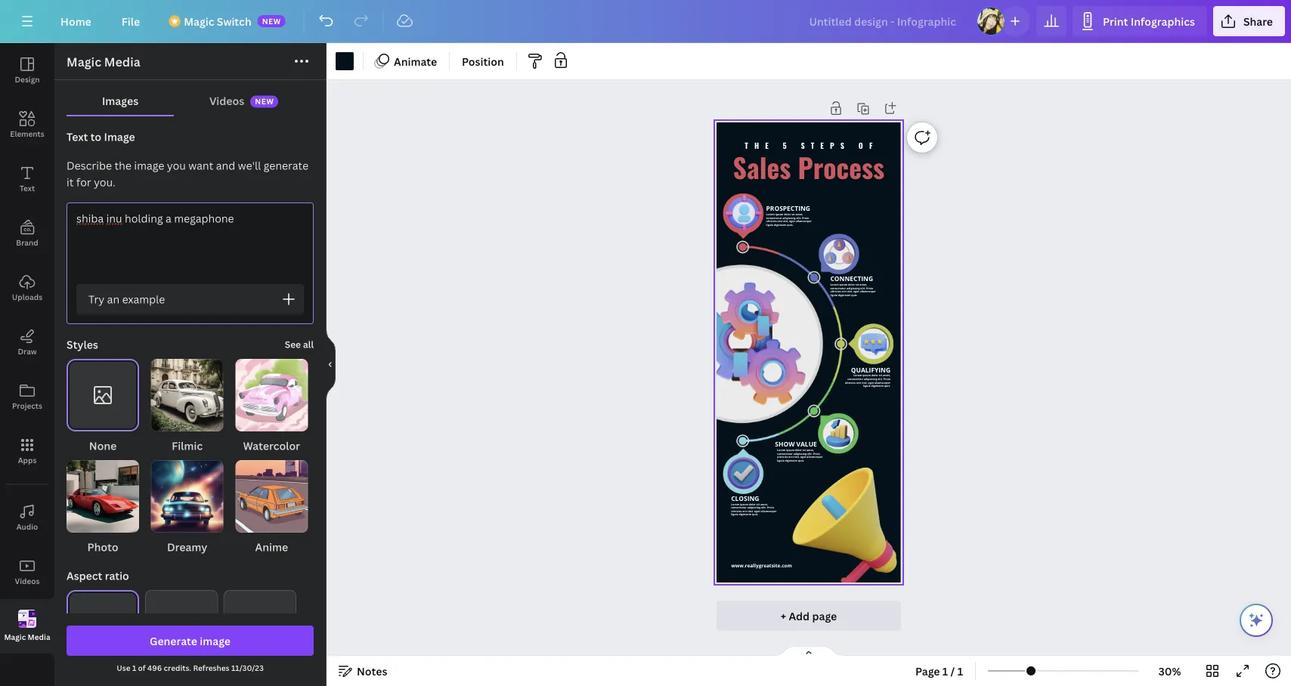 Task type: describe. For each thing, give the bounding box(es) containing it.
uploads button
[[0, 261, 54, 315]]

watercolor
[[243, 439, 300, 453]]

ligula down qualifying
[[864, 384, 871, 388]]

1 vertical spatial of
[[138, 663, 146, 673]]

3 group from the left
[[224, 591, 296, 686]]

quis. down closing
[[752, 513, 759, 517]]

1 horizontal spatial magic
[[67, 54, 101, 70]]

2 horizontal spatial 1
[[958, 664, 963, 679]]

draw
[[18, 346, 37, 357]]

page 1 / 1
[[916, 664, 963, 679]]

it
[[67, 175, 74, 189]]

apps button
[[0, 424, 54, 479]]

5
[[783, 140, 793, 151]]

try an example button
[[76, 284, 304, 315]]

brand button
[[0, 206, 54, 261]]

proin down qualifying
[[884, 377, 891, 381]]

main menu bar
[[0, 0, 1291, 43]]

you.
[[94, 175, 116, 189]]

filmic group
[[151, 359, 224, 454]]

image
[[104, 130, 135, 144]]

animate
[[394, 54, 437, 68]]

switch
[[217, 14, 252, 28]]

see
[[285, 338, 301, 351]]

qualifying
[[851, 366, 891, 374]]

infographics
[[1131, 14, 1195, 28]]

ligula down prospecting
[[767, 223, 774, 227]]

quis. down connecting
[[852, 294, 858, 297]]

projects button
[[0, 370, 54, 424]]

prospecting
[[767, 205, 811, 213]]

adipiscing down show value
[[794, 452, 807, 456]]

ullamcorper down connecting
[[860, 290, 876, 294]]

orci down qualifying
[[857, 381, 862, 385]]

print
[[1103, 14, 1128, 28]]

home link
[[48, 6, 103, 36]]

magic media inside button
[[4, 632, 50, 643]]

anime group
[[235, 460, 308, 556]]

image inside describe the image you want and we'll generate it for you.
[[134, 158, 164, 173]]

animate button
[[370, 49, 443, 73]]

consectetur down connecting
[[831, 287, 846, 290]]

file button
[[109, 6, 152, 36]]

ligula down closing
[[731, 513, 739, 517]]

hide image
[[326, 329, 336, 401]]

aspect
[[67, 569, 102, 583]]

elit. up www.reallygreatsite.com
[[762, 506, 767, 510]]

nisl, down prospecting
[[784, 220, 789, 223]]

proin down prospecting
[[802, 216, 809, 220]]

proin up www.reallygreatsite.com
[[767, 506, 774, 510]]

proin down value
[[813, 452, 820, 456]]

eget down closing
[[755, 510, 760, 513]]

elit. down connecting
[[861, 287, 866, 290]]

magic inside main menu bar
[[184, 14, 214, 28]]

ultricies down show at the right bottom
[[778, 455, 788, 459]]

photo
[[87, 540, 118, 555]]

text to image
[[67, 130, 135, 144]]

and
[[216, 158, 235, 173]]

magic media button
[[0, 600, 54, 654]]

ultricies down connecting
[[831, 290, 841, 294]]

dignissim down connecting
[[839, 294, 851, 297]]

nisl, down show value
[[795, 455, 800, 459]]

add
[[789, 609, 810, 623]]

draw button
[[0, 315, 54, 370]]

audio
[[16, 522, 38, 532]]

30%
[[1159, 664, 1181, 679]]

use 1 of 496 credits. refreshes 11/30/23
[[117, 663, 264, 673]]

sales
[[733, 147, 791, 187]]

orci down closing
[[743, 510, 748, 513]]

audio button
[[0, 491, 54, 545]]

ullamcorper up www.reallygreatsite.com
[[761, 510, 777, 513]]

the
[[745, 140, 775, 151]]

eget down value
[[801, 455, 806, 459]]

see all button
[[285, 337, 314, 352]]

page
[[812, 609, 837, 623]]

ullamcorper down prospecting
[[796, 220, 812, 223]]

all
[[303, 338, 314, 351]]

file
[[122, 14, 140, 28]]

ligula down connecting
[[831, 294, 838, 297]]

want
[[188, 158, 213, 173]]

apps
[[18, 455, 37, 465]]

eget down qualifying
[[868, 381, 874, 385]]

brand
[[16, 237, 38, 248]]

process
[[798, 147, 885, 187]]

the
[[115, 158, 131, 173]]

share
[[1244, 14, 1273, 28]]

nisl, down closing
[[748, 510, 754, 513]]

ratio
[[105, 569, 129, 583]]

position button
[[456, 49, 510, 73]]

page
[[916, 664, 940, 679]]

elit. down value
[[808, 452, 813, 456]]

dreamy group
[[151, 460, 224, 556]]

30% button
[[1146, 659, 1195, 684]]

position
[[462, 54, 504, 68]]

to
[[90, 130, 101, 144]]

orci down connecting
[[842, 290, 847, 294]]

text button
[[0, 152, 54, 206]]

see all
[[285, 338, 314, 351]]

dignissim down closing
[[739, 513, 752, 517]]

elit. down qualifying
[[878, 377, 883, 381]]

/
[[951, 664, 955, 679]]

generate image button
[[67, 626, 314, 656]]

none
[[89, 439, 117, 453]]

show pages image
[[773, 646, 845, 658]]

generate
[[150, 634, 197, 648]]

image inside "button"
[[200, 634, 231, 648]]

orci down show value
[[789, 455, 794, 459]]

eget down prospecting
[[790, 220, 795, 223]]

orci down prospecting
[[778, 220, 783, 223]]

consectetur down qualifying
[[848, 377, 864, 381]]

try
[[88, 292, 105, 307]]

dreamy
[[167, 540, 207, 555]]

generate
[[264, 158, 309, 173]]

notes button
[[333, 659, 394, 684]]

closing
[[731, 494, 760, 503]]

elements
[[10, 129, 44, 139]]

0 vertical spatial of
[[859, 140, 879, 151]]

dignissim down qualifying
[[872, 384, 884, 388]]

adipiscing down closing
[[748, 506, 761, 510]]

credits.
[[164, 663, 191, 673]]

sales process
[[733, 147, 885, 187]]

design
[[15, 74, 40, 84]]



Task type: locate. For each thing, give the bounding box(es) containing it.
www.reallygreatsite.com
[[731, 562, 792, 569]]

home
[[60, 14, 91, 28]]

steps
[[801, 140, 851, 151]]

1 vertical spatial media
[[28, 632, 50, 643]]

nisl, down connecting
[[848, 290, 853, 294]]

images
[[102, 93, 138, 108]]

proin down connecting
[[867, 287, 874, 290]]

adipiscing down prospecting
[[783, 216, 796, 220]]

media inside button
[[28, 632, 50, 643]]

consectetur down closing
[[731, 506, 747, 510]]

0 vertical spatial magic media
[[67, 54, 140, 70]]

magic media up images
[[67, 54, 140, 70]]

show
[[775, 440, 795, 449]]

videos up and
[[209, 93, 244, 108]]

notes
[[357, 664, 387, 679]]

0 horizontal spatial group
[[67, 591, 139, 686]]

text left "it" on the left
[[20, 183, 35, 193]]

#01111b image
[[336, 52, 354, 70], [336, 52, 354, 70]]

dignissim down prospecting
[[774, 223, 787, 227]]

projects
[[12, 401, 42, 411]]

the 5 steps of
[[745, 140, 879, 151]]

0 horizontal spatial magic
[[4, 632, 26, 643]]

new inside main menu bar
[[262, 16, 281, 26]]

1 for /
[[943, 664, 948, 679]]

+
[[781, 609, 786, 623]]

text left 'to'
[[67, 130, 88, 144]]

ullamcorper down qualifying
[[875, 381, 891, 385]]

1 vertical spatial magic media
[[4, 632, 50, 643]]

elements button
[[0, 98, 54, 152]]

ultricies down prospecting
[[767, 220, 777, 223]]

quis.
[[788, 223, 794, 227], [852, 294, 858, 297], [885, 384, 891, 388], [799, 459, 805, 463], [752, 513, 759, 517]]

2 horizontal spatial group
[[224, 591, 296, 686]]

for
[[76, 175, 91, 189]]

images button
[[67, 86, 174, 115]]

media
[[104, 54, 140, 70], [28, 632, 50, 643]]

Describe the image you want and we'll generate it for you. text field
[[67, 203, 313, 284]]

aspect ratio
[[67, 569, 129, 583]]

anime
[[255, 540, 288, 555]]

1 right /
[[958, 664, 963, 679]]

+ add page
[[781, 609, 837, 623]]

0 vertical spatial magic
[[184, 14, 214, 28]]

1 vertical spatial text
[[20, 183, 35, 193]]

uploads
[[12, 292, 42, 302]]

magic down the videos button
[[4, 632, 26, 643]]

1 group from the left
[[67, 591, 139, 686]]

496
[[147, 663, 162, 673]]

image up refreshes
[[200, 634, 231, 648]]

value
[[797, 440, 817, 449]]

videos inside button
[[15, 576, 40, 586]]

describe
[[67, 158, 112, 173]]

0 vertical spatial media
[[104, 54, 140, 70]]

print infographics
[[1103, 14, 1195, 28]]

videos
[[209, 93, 244, 108], [15, 576, 40, 586]]

watercolor group
[[235, 359, 308, 454]]

ligula down show at the right bottom
[[778, 459, 785, 463]]

text
[[67, 130, 88, 144], [20, 183, 35, 193]]

1 vertical spatial new
[[255, 97, 274, 107]]

2 horizontal spatial magic
[[184, 14, 214, 28]]

ullamcorper
[[796, 220, 812, 223], [860, 290, 876, 294], [875, 381, 891, 385], [807, 455, 823, 459], [761, 510, 777, 513]]

1
[[132, 663, 136, 673], [943, 664, 948, 679], [958, 664, 963, 679]]

1 vertical spatial image
[[200, 634, 231, 648]]

group
[[67, 591, 139, 686], [145, 591, 218, 686], [224, 591, 296, 686]]

0 horizontal spatial image
[[134, 158, 164, 173]]

videos up magic media button
[[15, 576, 40, 586]]

consectetur
[[767, 216, 782, 220], [831, 287, 846, 290], [848, 377, 864, 381], [778, 452, 793, 456], [731, 506, 747, 510]]

dignissim down show value
[[785, 459, 798, 463]]

magic inside button
[[4, 632, 26, 643]]

+ add page button
[[717, 601, 901, 631]]

0 vertical spatial image
[[134, 158, 164, 173]]

dolor
[[784, 213, 791, 216], [849, 283, 855, 287], [872, 374, 879, 378], [795, 448, 802, 452], [749, 503, 756, 506]]

text inside "button"
[[20, 183, 35, 193]]

ipsum
[[776, 213, 784, 216], [840, 283, 848, 287], [863, 374, 871, 378], [787, 448, 795, 452], [741, 503, 749, 506]]

1 horizontal spatial group
[[145, 591, 218, 686]]

ultricies down qualifying
[[845, 381, 856, 385]]

text for text
[[20, 183, 35, 193]]

of right steps
[[859, 140, 879, 151]]

1 horizontal spatial of
[[859, 140, 879, 151]]

try an example
[[88, 292, 165, 307]]

magic left switch
[[184, 14, 214, 28]]

quis. down prospecting
[[788, 223, 794, 227]]

1 horizontal spatial magic media
[[67, 54, 140, 70]]

0 horizontal spatial of
[[138, 663, 146, 673]]

connecting
[[831, 275, 874, 283]]

dignissim
[[774, 223, 787, 227], [839, 294, 851, 297], [872, 384, 884, 388], [785, 459, 798, 463], [739, 513, 752, 517]]

print infographics button
[[1073, 6, 1207, 36]]

1 right use
[[132, 663, 136, 673]]

1 vertical spatial videos
[[15, 576, 40, 586]]

styles
[[67, 338, 98, 352]]

quis. down show value
[[799, 459, 805, 463]]

of left '496'
[[138, 663, 146, 673]]

0 vertical spatial text
[[67, 130, 88, 144]]

1 horizontal spatial image
[[200, 634, 231, 648]]

eget down connecting
[[854, 290, 860, 294]]

2 vertical spatial magic
[[4, 632, 26, 643]]

nisl, down qualifying
[[862, 381, 868, 385]]

canva assistant image
[[1248, 612, 1266, 630]]

share button
[[1214, 6, 1285, 36]]

1 horizontal spatial media
[[104, 54, 140, 70]]

refreshes
[[193, 663, 230, 673]]

ultricies down closing
[[731, 510, 742, 513]]

filmic
[[172, 439, 203, 453]]

eget
[[790, 220, 795, 223], [854, 290, 860, 294], [868, 381, 874, 385], [801, 455, 806, 459], [755, 510, 760, 513]]

magic media down the videos button
[[4, 632, 50, 643]]

new right switch
[[262, 16, 281, 26]]

0 horizontal spatial magic media
[[4, 632, 50, 643]]

none group
[[67, 359, 139, 454]]

generate image
[[150, 634, 231, 648]]

media down the videos button
[[28, 632, 50, 643]]

side panel tab list
[[0, 43, 54, 654]]

design button
[[0, 43, 54, 98]]

quis. down qualifying
[[885, 384, 891, 388]]

1 horizontal spatial text
[[67, 130, 88, 144]]

lorem
[[767, 213, 775, 216], [831, 283, 839, 287], [854, 374, 862, 378], [778, 448, 786, 452], [731, 503, 740, 506]]

0 vertical spatial videos
[[209, 93, 244, 108]]

of
[[859, 140, 879, 151], [138, 663, 146, 673]]

elit.
[[797, 216, 802, 220], [861, 287, 866, 290], [878, 377, 883, 381], [808, 452, 813, 456], [762, 506, 767, 510]]

new
[[262, 16, 281, 26], [255, 97, 274, 107]]

ullamcorper down value
[[807, 455, 823, 459]]

image right the the
[[134, 158, 164, 173]]

0 vertical spatial new
[[262, 16, 281, 26]]

adipiscing down connecting
[[847, 287, 860, 290]]

consectetur down prospecting
[[767, 216, 782, 220]]

describe the image you want and we'll generate it for you.
[[67, 158, 309, 189]]

adipiscing down qualifying
[[864, 377, 878, 381]]

11/30/23
[[231, 663, 264, 673]]

0 horizontal spatial text
[[20, 183, 35, 193]]

photo group
[[67, 460, 139, 556]]

image
[[134, 158, 164, 173], [200, 634, 231, 648]]

videos button
[[0, 545, 54, 600]]

an
[[107, 292, 120, 307]]

example
[[122, 292, 165, 307]]

use
[[117, 663, 130, 673]]

2 group from the left
[[145, 591, 218, 686]]

magic switch
[[184, 14, 252, 28]]

lorem ipsum dolor sit amet, consectetur adipiscing elit. proin ultricies orci nisl, eget ullamcorper ligula dignissim quis.
[[767, 213, 812, 227], [831, 283, 876, 297], [845, 374, 891, 388], [778, 448, 823, 463], [731, 503, 777, 517]]

1 left /
[[943, 664, 948, 679]]

0 horizontal spatial 1
[[132, 663, 136, 673]]

text for text to image
[[67, 130, 88, 144]]

1 vertical spatial magic
[[67, 54, 101, 70]]

0 horizontal spatial media
[[28, 632, 50, 643]]

sit
[[792, 213, 795, 216], [856, 283, 859, 287], [879, 374, 883, 378], [803, 448, 806, 452], [757, 503, 760, 506]]

you
[[167, 158, 186, 173]]

adipiscing
[[783, 216, 796, 220], [847, 287, 860, 290], [864, 377, 878, 381], [794, 452, 807, 456], [748, 506, 761, 510]]

0 horizontal spatial videos
[[15, 576, 40, 586]]

new up we'll
[[255, 97, 274, 107]]

proin
[[802, 216, 809, 220], [867, 287, 874, 290], [884, 377, 891, 381], [813, 452, 820, 456], [767, 506, 774, 510]]

1 horizontal spatial 1
[[943, 664, 948, 679]]

magic
[[184, 14, 214, 28], [67, 54, 101, 70], [4, 632, 26, 643]]

elit. down prospecting
[[797, 216, 802, 220]]

Design title text field
[[797, 6, 970, 36]]

1 horizontal spatial videos
[[209, 93, 244, 108]]

ultricies
[[767, 220, 777, 223], [831, 290, 841, 294], [845, 381, 856, 385], [778, 455, 788, 459], [731, 510, 742, 513]]

magic down home link
[[67, 54, 101, 70]]

we'll
[[238, 158, 261, 173]]

media up images button
[[104, 54, 140, 70]]

consectetur down show at the right bottom
[[778, 452, 793, 456]]

1 for of
[[132, 663, 136, 673]]



Task type: vqa. For each thing, say whether or not it's contained in the screenshot.
quis.
yes



